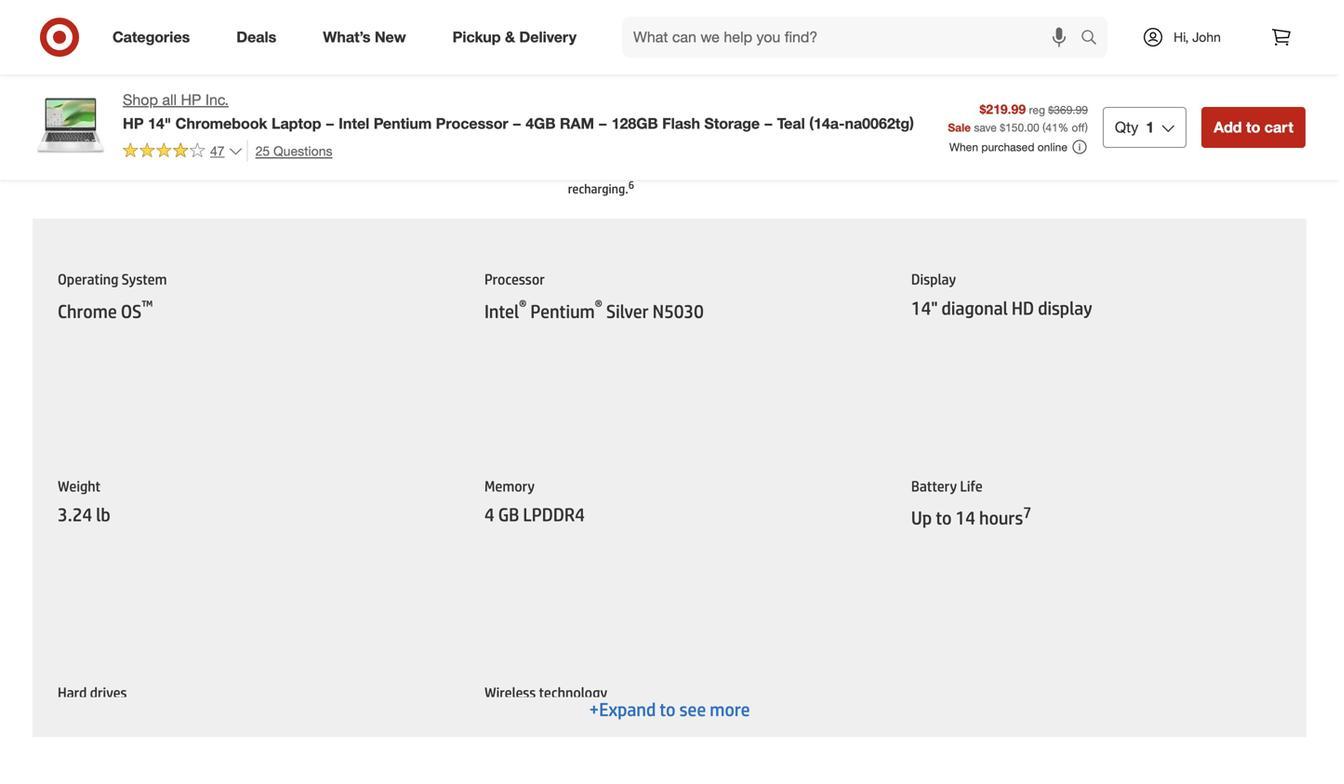 Task type: locate. For each thing, give the bounding box(es) containing it.
teal
[[777, 114, 805, 132]]

4gb
[[526, 114, 556, 132]]

means right gloss
[[1076, 76, 1112, 89]]

your down panel on the top
[[665, 76, 690, 89]]

life left for
[[626, 132, 649, 150]]

up to 14 hours 7
[[912, 506, 1032, 528]]

intel
[[339, 114, 370, 132], [485, 303, 519, 321]]

1 ® from the left
[[519, 299, 527, 314]]

– right laptop
[[326, 114, 335, 132]]

0 vertical spatial hp
[[181, 91, 201, 109]]

intel inside intel ® pentium ® silver n5030
[[485, 303, 519, 321]]

your up 6 link
[[608, 161, 632, 174]]

1
[[1146, 118, 1155, 136]]

0 horizontal spatial battery
[[568, 132, 622, 150]]

0 horizontal spatial battery
[[851, 161, 891, 174]]

What can we help you find? suggestions appear below search field
[[622, 17, 1086, 58]]

processor left the 4gb
[[436, 114, 508, 132]]

0 horizontal spatial glare
[[604, 47, 641, 65]]

battery up up
[[912, 480, 957, 494]]

$
[[1000, 120, 1006, 134]]

this
[[807, 76, 827, 89]]

0 horizontal spatial 14
[[788, 161, 802, 174]]

means for gloss
[[1076, 76, 1112, 89]]

life down purchased
[[999, 161, 1016, 174]]

0 horizontal spatial means
[[1019, 161, 1054, 174]]

rtl8822ce
[[546, 713, 634, 732]]

sale
[[948, 120, 971, 134]]

%
[[1058, 120, 1069, 134]]

add to cart button
[[1202, 107, 1306, 148]]

to inside up to 14 hours 7
[[936, 510, 952, 528]]

search button
[[1073, 17, 1117, 61]]

the right into
[[681, 161, 698, 174]]

you
[[1057, 161, 1077, 174]]

diagonal
[[942, 299, 1008, 318]]

1 vertical spatial 14
[[956, 510, 976, 528]]

®
[[519, 299, 527, 314], [595, 299, 603, 314]]

operating system
[[58, 273, 167, 288]]

1 horizontal spatial hp
[[181, 91, 201, 109]]

enjoy the sun and your favorite content with this anti-glare panel. non-reflective and low gloss means you'll get less glare while you're outside.
[[568, 76, 1284, 108]]

more
[[710, 701, 750, 720]]

glare left 'panel.' on the right top
[[855, 76, 883, 89]]

battery right the of
[[851, 161, 891, 174]]

pentium left silver
[[531, 303, 595, 321]]

1 horizontal spatial pentium
[[531, 303, 595, 321]]

0 horizontal spatial the
[[600, 76, 618, 89]]

14 right up
[[788, 161, 802, 174]]

and left low
[[1001, 76, 1021, 89]]

wi-
[[820, 713, 846, 732]]

1 vertical spatial with
[[732, 161, 755, 174]]

14" down all
[[148, 114, 171, 132]]

battery down when
[[957, 161, 996, 174]]

0 vertical spatial hours
[[804, 161, 835, 174]]

0 horizontal spatial with
[[732, 161, 755, 174]]

25 questions link
[[247, 140, 333, 162]]

with inside extend your day into the night with up to 14 hours of battery life. longer battery life means you can keep going beyond your day without recharging.
[[732, 161, 755, 174]]

means down online
[[1019, 161, 1054, 174]]

n5030
[[653, 303, 704, 321]]

0 horizontal spatial intel
[[339, 114, 370, 132]]

means inside extend your day into the night with up to 14 hours of battery life. longer battery life means you can keep going beyond your day without recharging.
[[1019, 161, 1054, 174]]

technology
[[539, 686, 608, 701]]

0 vertical spatial pentium
[[374, 114, 432, 132]]

1 vertical spatial intel
[[485, 303, 519, 321]]

1 horizontal spatial battery
[[912, 480, 957, 494]]

(14a-
[[810, 114, 845, 132]]

2 and from the left
[[1001, 76, 1021, 89]]

1 vertical spatial the
[[681, 161, 698, 174]]

1 vertical spatial life
[[999, 161, 1016, 174]]

hours down life
[[980, 510, 1024, 528]]

0 horizontal spatial 14"
[[148, 114, 171, 132]]

to for +expand to see more
[[660, 701, 676, 720]]

14" down display
[[912, 299, 938, 318]]

processor
[[436, 114, 508, 132], [485, 273, 545, 288]]

3 – from the left
[[599, 114, 608, 132]]

and
[[643, 76, 663, 89], [1001, 76, 1021, 89]]

with left up
[[732, 161, 755, 174]]

– right ram
[[599, 114, 608, 132]]

0 vertical spatial intel
[[339, 114, 370, 132]]

day left without
[[1231, 161, 1250, 174]]

shop all hp inc. hp 14" chromebook laptop – intel pentium processor – 4gb ram – 128gb flash storage – teal (14a-na0062tg)
[[123, 91, 914, 132]]

realtek rtl8822ce 802.11a/b/g/n/ac (2x2) wi- fi
[[485, 713, 846, 758]]

)
[[1085, 120, 1088, 134]]

day left into
[[635, 161, 654, 174]]

reg
[[1029, 103, 1046, 117]]

14 inside up to 14 hours 7
[[956, 510, 976, 528]]

0 vertical spatial processor
[[436, 114, 508, 132]]

0 vertical spatial 14
[[788, 161, 802, 174]]

0 horizontal spatial and
[[643, 76, 663, 89]]

glare up sun
[[604, 47, 641, 65]]

pentium down new
[[374, 114, 432, 132]]

with
[[781, 76, 804, 89], [732, 161, 755, 174]]

1 horizontal spatial the
[[681, 161, 698, 174]]

$369.99
[[1049, 103, 1088, 117]]

1 vertical spatial battery
[[912, 480, 957, 494]]

operating
[[58, 273, 119, 288]]

14 inside extend your day into the night with up to 14 hours of battery life. longer battery life means you can keep going beyond your day without recharging.
[[788, 161, 802, 174]]

glare right less
[[1190, 76, 1217, 89]]

1 vertical spatial hours
[[980, 510, 1024, 528]]

processor up intel ® pentium ® silver n5030
[[485, 273, 545, 288]]

gloss
[[1045, 76, 1073, 89]]

0 horizontal spatial pentium
[[374, 114, 432, 132]]

14
[[788, 161, 802, 174], [956, 510, 976, 528]]

new
[[375, 28, 406, 46]]

1 horizontal spatial day
[[1231, 161, 1250, 174]]

0 horizontal spatial day
[[635, 161, 654, 174]]

0 horizontal spatial hours
[[804, 161, 835, 174]]

1 horizontal spatial ®
[[595, 299, 603, 314]]

1 horizontal spatial your
[[665, 76, 690, 89]]

47
[[210, 143, 225, 159]]

2 day from the left
[[1231, 161, 1250, 174]]

to
[[1247, 118, 1261, 136], [774, 161, 785, 174], [936, 510, 952, 528], [660, 701, 676, 720]]

1 horizontal spatial 14
[[956, 510, 976, 528]]

intel inside shop all hp inc. hp 14" chromebook laptop – intel pentium processor – 4gb ram – 128gb flash storage – teal (14a-na0062tg)
[[339, 114, 370, 132]]

up
[[912, 510, 932, 528]]

0 horizontal spatial ®
[[519, 299, 527, 314]]

realtek
[[485, 713, 542, 732]]

battery up the extend at the left
[[568, 132, 622, 150]]

hp right all
[[181, 91, 201, 109]]

questions
[[274, 143, 333, 159]]

hours left the of
[[804, 161, 835, 174]]

0 horizontal spatial hp
[[123, 114, 144, 132]]

1 vertical spatial processor
[[485, 273, 545, 288]]

+expand
[[589, 701, 656, 720]]

battery for battery life
[[912, 480, 957, 494]]

1 vertical spatial means
[[1019, 161, 1054, 174]]

with inside enjoy the sun and your favorite content with this anti-glare panel. non-reflective and low gloss means you'll get less glare while you're outside.
[[781, 76, 804, 89]]

0 vertical spatial with
[[781, 76, 804, 89]]

14"
[[148, 114, 171, 132], [912, 299, 938, 318]]

the left sun
[[600, 76, 618, 89]]

0 vertical spatial the
[[600, 76, 618, 89]]

– left teal
[[764, 114, 773, 132]]

to inside add to cart button
[[1247, 118, 1261, 136]]

to for up to 14 hours 7
[[936, 510, 952, 528]]

display
[[1038, 299, 1093, 318]]

days
[[713, 132, 747, 150]]

47 link
[[123, 140, 243, 163]]

1 vertical spatial 14"
[[912, 299, 938, 318]]

intel ® pentium ® silver n5030
[[485, 299, 704, 321]]

–
[[326, 114, 335, 132], [513, 114, 522, 132], [599, 114, 608, 132], [764, 114, 773, 132]]

anti-
[[568, 47, 604, 65]]

purchased
[[982, 140, 1035, 154]]

1 horizontal spatial means
[[1076, 76, 1112, 89]]

na0062tg)
[[845, 114, 914, 132]]

wireless technology
[[485, 686, 608, 701]]

and right sun
[[643, 76, 663, 89]]

search
[[1073, 30, 1117, 48]]

1 horizontal spatial life
[[999, 161, 1016, 174]]

0 vertical spatial means
[[1076, 76, 1112, 89]]

1 horizontal spatial hours
[[980, 510, 1024, 528]]

150.00
[[1006, 120, 1040, 134]]

1 and from the left
[[643, 76, 663, 89]]

0 vertical spatial life
[[626, 132, 649, 150]]

what's new
[[323, 28, 406, 46]]

qty
[[1115, 118, 1139, 136]]

to inside extend your day into the night with up to 14 hours of battery life. longer battery life means you can keep going beyond your day without recharging.
[[774, 161, 785, 174]]

1 vertical spatial pentium
[[531, 303, 595, 321]]

night
[[701, 161, 729, 174]]

0 vertical spatial battery
[[568, 132, 622, 150]]

battery life for long days
[[568, 132, 747, 150]]

wireless
[[485, 686, 536, 701]]

1 horizontal spatial battery
[[957, 161, 996, 174]]

day
[[635, 161, 654, 174], [1231, 161, 1250, 174]]

14 down life
[[956, 510, 976, 528]]

means
[[1076, 76, 1112, 89], [1019, 161, 1054, 174]]

into
[[657, 161, 678, 174]]

0 vertical spatial 14"
[[148, 114, 171, 132]]

while
[[1220, 76, 1248, 89]]

battery life
[[912, 480, 983, 494]]

all
[[162, 91, 177, 109]]

&
[[505, 28, 515, 46]]

content
[[737, 76, 778, 89]]

to for add to cart
[[1247, 118, 1261, 136]]

hours inside up to 14 hours 7
[[980, 510, 1024, 528]]

means inside enjoy the sun and your favorite content with this anti-glare panel. non-reflective and low gloss means you'll get less glare while you're outside.
[[1076, 76, 1112, 89]]

with left this
[[781, 76, 804, 89]]

– left the 4gb
[[513, 114, 522, 132]]

1 horizontal spatial and
[[1001, 76, 1021, 89]]

save
[[974, 120, 997, 134]]

means for life
[[1019, 161, 1054, 174]]

your right beyond
[[1204, 161, 1228, 174]]

0 horizontal spatial life
[[626, 132, 649, 150]]

1 horizontal spatial intel
[[485, 303, 519, 321]]

when purchased online
[[950, 140, 1068, 154]]

hp down shop
[[123, 114, 144, 132]]

keep
[[1101, 161, 1126, 174]]

off
[[1072, 120, 1085, 134]]

1 horizontal spatial with
[[781, 76, 804, 89]]



Task type: vqa. For each thing, say whether or not it's contained in the screenshot.
lb
yes



Task type: describe. For each thing, give the bounding box(es) containing it.
4 gb lpddr4
[[485, 506, 585, 525]]

long
[[678, 132, 710, 150]]

system
[[122, 273, 167, 288]]

sun
[[621, 76, 640, 89]]

(2x2)
[[776, 713, 816, 732]]

chrome os ™
[[58, 299, 153, 321]]

add to cart
[[1214, 118, 1294, 136]]

display
[[912, 273, 956, 288]]

1 – from the left
[[326, 114, 335, 132]]

extend your day into the night with up to 14 hours of battery life. longer battery life means you can keep going beyond your day without recharging.
[[568, 161, 1295, 196]]

0 horizontal spatial your
[[608, 161, 632, 174]]

chromebook
[[175, 114, 267, 132]]

the inside extend your day into the night with up to 14 hours of battery life. longer battery life means you can keep going beyond your day without recharging.
[[681, 161, 698, 174]]

outside.
[[568, 95, 611, 108]]

your inside enjoy the sun and your favorite content with this anti-glare panel. non-reflective and low gloss means you'll get less glare while you're outside.
[[665, 76, 690, 89]]

1 horizontal spatial 14"
[[912, 299, 938, 318]]

image of hp 14" chromebook laptop – intel pentium processor – 4gb ram – 128gb flash storage – teal (14a-na0062tg) image
[[33, 89, 108, 164]]

qty 1
[[1115, 118, 1155, 136]]

silver
[[606, 303, 649, 321]]

battery for battery life for long days
[[568, 132, 622, 150]]

what's
[[323, 28, 371, 46]]

gb
[[498, 506, 519, 525]]

4 – from the left
[[764, 114, 773, 132]]

128gb
[[612, 114, 658, 132]]

up
[[758, 161, 771, 174]]

hd
[[1012, 299, 1034, 318]]

deals
[[236, 28, 277, 46]]

processor inside shop all hp inc. hp 14" chromebook laptop – intel pentium processor – 4gb ram – 128gb flash storage – teal (14a-na0062tg)
[[436, 114, 508, 132]]

drives
[[90, 686, 127, 701]]

4
[[485, 506, 495, 525]]

hi, john
[[1174, 29, 1221, 45]]

longer
[[917, 161, 954, 174]]

7
[[1024, 506, 1032, 521]]

inc.
[[205, 91, 229, 109]]

when
[[950, 140, 979, 154]]

1 horizontal spatial glare
[[855, 76, 883, 89]]

1 day from the left
[[635, 161, 654, 174]]

categories link
[[97, 17, 213, 58]]

life inside extend your day into the night with up to 14 hours of battery life. longer battery life means you can keep going beyond your day without recharging.
[[999, 161, 1016, 174]]

see
[[680, 701, 706, 720]]

panel
[[645, 47, 686, 65]]

$219.99
[[980, 101, 1026, 117]]

hours inside extend your day into the night with up to 14 hours of battery life. longer battery life means you can keep going beyond your day without recharging.
[[804, 161, 835, 174]]

recharging.
[[568, 183, 629, 196]]

weight
[[58, 480, 101, 494]]

non-
[[921, 76, 948, 89]]

high-definition display image
[[32, 61, 403, 93]]

laptop
[[272, 114, 321, 132]]

you'll
[[1115, 76, 1143, 89]]

you're
[[1251, 76, 1284, 89]]

of
[[838, 161, 849, 174]]

hi,
[[1174, 29, 1189, 45]]

going
[[1129, 161, 1159, 174]]

panel.
[[885, 76, 919, 89]]

+expand to see more
[[589, 701, 750, 720]]

anti-
[[829, 76, 855, 89]]

2 horizontal spatial glare
[[1190, 76, 1217, 89]]

3.24 lb
[[58, 506, 111, 525]]

shop
[[123, 91, 158, 109]]

delivery
[[519, 28, 577, 46]]

get
[[1146, 76, 1164, 89]]

lpddr4
[[523, 506, 585, 525]]

cart
[[1265, 118, 1294, 136]]

flash
[[662, 114, 700, 132]]

deals link
[[221, 17, 300, 58]]

3.24
[[58, 506, 92, 525]]

add
[[1214, 118, 1242, 136]]

25 questions
[[255, 143, 333, 159]]

2 ® from the left
[[595, 299, 603, 314]]

pentium inside shop all hp inc. hp 14" chromebook laptop – intel pentium processor – 4gb ram – 128gb flash storage – teal (14a-na0062tg)
[[374, 114, 432, 132]]

storage
[[705, 114, 760, 132]]

memory
[[485, 480, 535, 494]]

less
[[1166, 76, 1187, 89]]

hard
[[58, 686, 87, 701]]

$219.99 reg $369.99 sale save $ 150.00 ( 41 % off )
[[948, 101, 1088, 134]]

chrome
[[58, 303, 117, 321]]

1 battery from the left
[[851, 161, 891, 174]]

2 horizontal spatial your
[[1204, 161, 1228, 174]]

2 – from the left
[[513, 114, 522, 132]]

expand to see more element
[[589, 701, 750, 720]]

low
[[1024, 76, 1043, 89]]

802.11a/b/g/n/ac
[[637, 713, 772, 732]]

categories
[[113, 28, 190, 46]]

reflective
[[948, 76, 998, 89]]

2 battery from the left
[[957, 161, 996, 174]]

the inside enjoy the sun and your favorite content with this anti-glare panel. non-reflective and low gloss means you'll get less glare while you're outside.
[[600, 76, 618, 89]]

(
[[1043, 120, 1046, 134]]

14" inside shop all hp inc. hp 14" chromebook laptop – intel pentium processor – 4gb ram – 128gb flash storage – teal (14a-na0062tg)
[[148, 114, 171, 132]]

life
[[960, 480, 983, 494]]

41
[[1046, 120, 1058, 134]]

pickup & delivery
[[453, 28, 577, 46]]

anti-glare panel
[[568, 47, 686, 65]]

pentium inside intel ® pentium ® silver n5030
[[531, 303, 595, 321]]

beyond
[[1162, 161, 1202, 174]]

without
[[1253, 161, 1295, 174]]

1 vertical spatial hp
[[123, 114, 144, 132]]

hard drives
[[58, 686, 127, 701]]

favorite
[[692, 76, 734, 89]]



